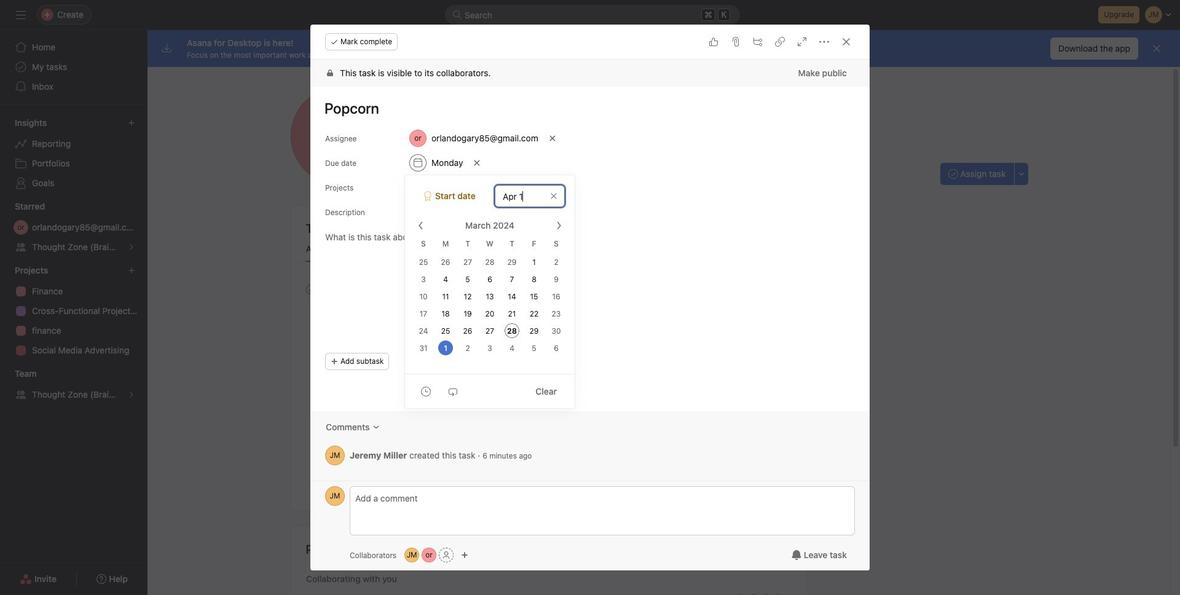 Task type: locate. For each thing, give the bounding box(es) containing it.
global element
[[0, 30, 148, 104]]

add time image
[[421, 386, 431, 396]]

more actions for this task image
[[820, 37, 829, 47]]

Due date text field
[[495, 185, 565, 207]]

hide sidebar image
[[16, 10, 26, 20]]

Mark complete checkbox
[[303, 282, 318, 297]]

0 likes. click to like this task image
[[709, 37, 719, 47]]

previous month image
[[416, 221, 426, 231]]

prominent image
[[452, 10, 462, 20]]

tasks tabs tab list
[[291, 242, 806, 263]]

copy task link image
[[775, 37, 785, 47]]

1 horizontal spatial add or remove collaborators image
[[461, 551, 469, 559]]

popcorn dialog
[[310, 25, 870, 571]]

add or remove collaborators image right add or remove collaborators icon
[[461, 551, 469, 559]]

open user profile image
[[325, 486, 345, 506]]

teams element
[[0, 363, 148, 407]]

close task pane image
[[842, 37, 852, 47]]

projects element
[[0, 259, 148, 363]]

clear due date image
[[474, 159, 481, 167]]

add or remove collaborators image
[[405, 548, 419, 563], [461, 551, 469, 559]]

main content
[[310, 60, 870, 481]]

Task Name text field
[[317, 94, 855, 122]]

add or remove collaborators image left add or remove collaborators icon
[[405, 548, 419, 563]]



Task type: describe. For each thing, give the bounding box(es) containing it.
set to repeat image
[[448, 386, 458, 396]]

comments image
[[372, 424, 380, 431]]

remove assignee image
[[549, 135, 556, 142]]

insights element
[[0, 112, 148, 196]]

0 horizontal spatial add or remove collaborators image
[[405, 548, 419, 563]]

add subtask image
[[753, 37, 763, 47]]

add or remove collaborators image
[[422, 548, 437, 563]]

next month image
[[554, 221, 564, 231]]

clear due date image
[[550, 192, 558, 200]]

starred element
[[0, 196, 148, 259]]

open user profile image
[[325, 446, 345, 465]]

mark complete image
[[303, 282, 318, 297]]

dismiss image
[[1152, 44, 1162, 53]]

full screen image
[[797, 37, 807, 47]]

attachments: add a file to this task, popcorn image
[[731, 37, 741, 47]]



Task type: vqa. For each thing, say whether or not it's contained in the screenshot.
Add billing info
no



